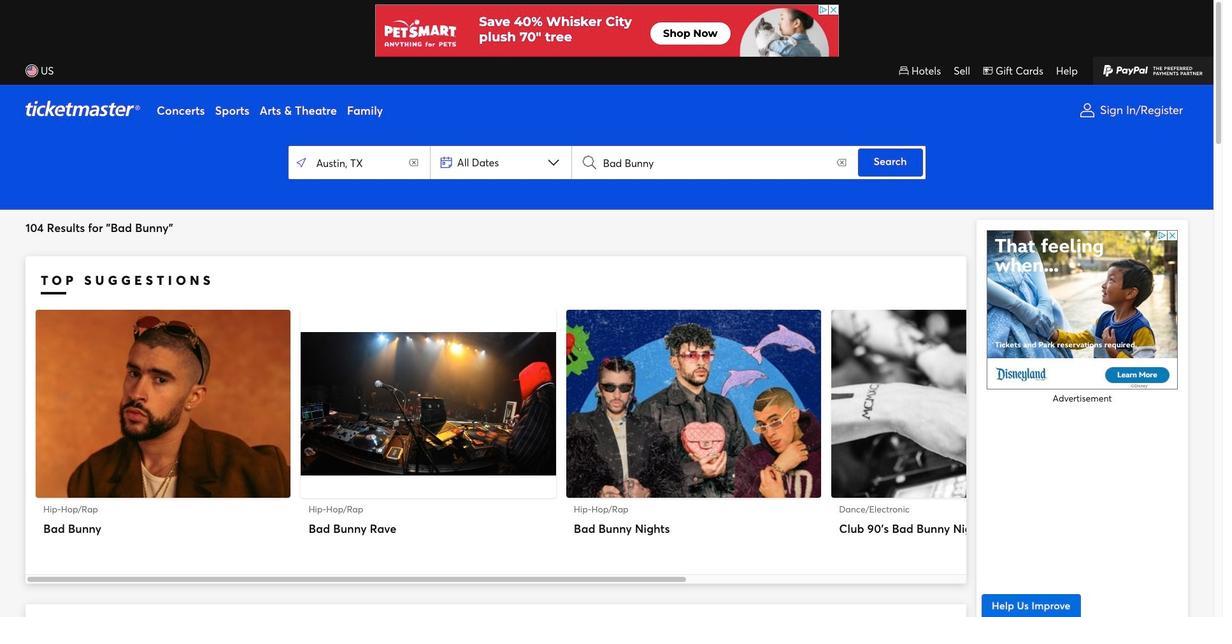 Task type: locate. For each thing, give the bounding box(es) containing it.
Search by Artist, Event or Venue text field
[[598, 149, 856, 177]]

menu
[[152, 85, 1069, 136]]

None search field
[[288, 146, 926, 179]]

advertisement element
[[375, 4, 839, 62], [987, 230, 1179, 389]]

1 horizontal spatial advertisement element
[[987, 230, 1179, 389]]

City or Zip Code field
[[291, 149, 428, 177]]

0 horizontal spatial advertisement element
[[375, 4, 839, 62]]



Task type: vqa. For each thing, say whether or not it's contained in the screenshot.
"PM" in the the 'Briar Street Theatre Chicago, IL 04:00 PM'
no



Task type: describe. For each thing, give the bounding box(es) containing it.
1 vertical spatial advertisement element
[[987, 230, 1179, 389]]

paypal preferred payments partner image
[[1094, 57, 1214, 85]]

menu inside main navigation element
[[152, 85, 1069, 136]]

0 vertical spatial advertisement element
[[375, 4, 839, 62]]

main navigation element
[[0, 57, 1214, 136]]



